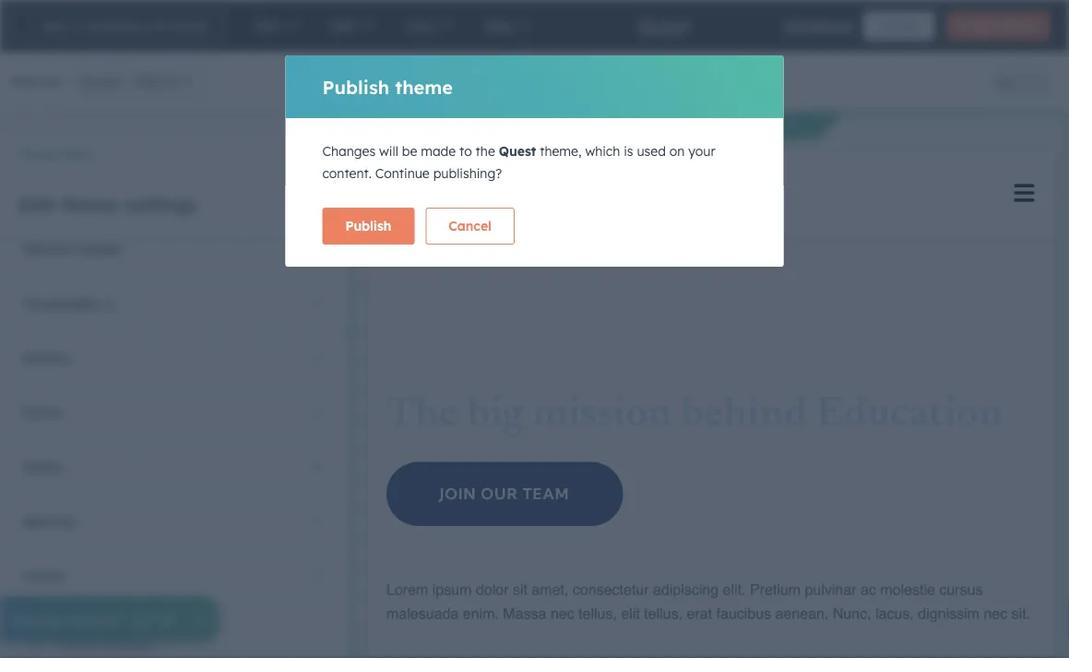 Task type: describe. For each thing, give the bounding box(es) containing it.
to inside the back to marketplace downloads button
[[71, 19, 81, 33]]

2 vertical spatial theme
[[61, 193, 119, 216]]

used
[[637, 143, 666, 159]]

publishing?
[[433, 165, 502, 181]]

enjoying
[[9, 611, 61, 627]]

theme updated status
[[18, 614, 320, 658]]

editor inside navigation
[[59, 148, 92, 161]]

0 vertical spatial editor
[[703, 117, 739, 133]]

settings
[[124, 193, 197, 216]]

view on:
[[9, 73, 63, 89]]

1 horizontal spatial theme editor
[[659, 117, 739, 133]]

marketplace
[[85, 19, 149, 33]]

be
[[402, 143, 417, 159]]

1 horizontal spatial group
[[993, 66, 1051, 97]]

autosaved
[[784, 18, 853, 34]]

beta?
[[88, 611, 122, 627]]

publish theme for publish theme dialog
[[323, 75, 453, 98]]

changes
[[323, 143, 376, 159]]

cancel button
[[426, 208, 515, 245]]

publish button
[[323, 208, 415, 245]]

publish theme button
[[946, 11, 1051, 41]]

theme editor navigation
[[0, 142, 350, 166]]

thumbsdown image
[[157, 613, 174, 630]]

theme editor button
[[18, 148, 92, 161]]

enjoying the beta? button
[[0, 596, 220, 642]]

continue
[[375, 165, 430, 181]]

edit
[[18, 193, 55, 216]]

quest inside publish theme dialog
[[499, 143, 536, 159]]

which
[[585, 143, 620, 159]]

on
[[670, 143, 685, 159]]

theme inside navigation
[[18, 148, 56, 161]]

quest for quest
[[639, 14, 690, 37]]

back
[[42, 19, 68, 33]]

enjoying the beta?
[[9, 611, 122, 627]]

theme editor inside 'theme editor' navigation
[[18, 148, 92, 161]]

about
[[136, 72, 178, 90]]



Task type: vqa. For each thing, say whether or not it's contained in the screenshot.
upgrade icon
no



Task type: locate. For each thing, give the bounding box(es) containing it.
publish for publish theme dialog
[[323, 75, 390, 98]]

1 vertical spatial quest
[[81, 72, 122, 90]]

1 horizontal spatial to
[[460, 143, 472, 159]]

1 vertical spatial theme
[[395, 75, 453, 98]]

editor
[[703, 117, 739, 133], [59, 148, 92, 161]]

autosaved button
[[784, 15, 853, 37]]

0 vertical spatial publish
[[962, 19, 999, 33]]

0 horizontal spatial publish theme
[[323, 75, 453, 98]]

1 horizontal spatial publish theme
[[962, 19, 1035, 33]]

theme inside status
[[55, 638, 96, 654]]

publish for publish theme button
[[962, 19, 999, 33]]

back to marketplace downloads button
[[9, 11, 225, 41]]

0 vertical spatial theme
[[1002, 19, 1035, 33]]

W text field
[[548, 63, 634, 100]]

edit theme settings
[[18, 193, 197, 216]]

the
[[476, 143, 495, 159], [65, 611, 84, 627]]

theme
[[1002, 19, 1035, 33], [395, 75, 453, 98], [61, 193, 119, 216]]

theme inside publish theme button
[[1002, 19, 1035, 33]]

2 horizontal spatial theme
[[1002, 19, 1035, 33]]

publish theme inside dialog
[[323, 75, 453, 98]]

cancel
[[449, 218, 492, 234]]

view
[[9, 73, 40, 89]]

content.
[[323, 165, 372, 181]]

preview button
[[864, 11, 935, 41]]

0 horizontal spatial to
[[71, 19, 81, 33]]

w
[[524, 75, 537, 91]]

0 vertical spatial the
[[476, 143, 495, 159]]

changes will be made to the quest
[[323, 143, 536, 159]]

publish down content.
[[346, 218, 392, 234]]

the inside enjoying the beta? button
[[65, 611, 84, 627]]

made
[[421, 143, 456, 159]]

publish theme dialog
[[286, 55, 784, 267]]

editor up edit theme settings
[[59, 148, 92, 161]]

theme inside publish theme dialog
[[395, 75, 453, 98]]

quest - about
[[81, 72, 178, 90]]

1 vertical spatial publish theme
[[323, 75, 453, 98]]

1 horizontal spatial editor
[[703, 117, 739, 133]]

theme editor up edit
[[18, 148, 92, 161]]

0 vertical spatial theme
[[659, 117, 700, 133]]

theme down enjoying the beta?
[[55, 638, 96, 654]]

your
[[689, 143, 716, 159]]

theme editor
[[659, 117, 739, 133], [18, 148, 92, 161]]

theme up on
[[659, 117, 700, 133]]

0 vertical spatial to
[[71, 19, 81, 33]]

0 horizontal spatial group
[[426, 66, 513, 96]]

0 horizontal spatial editor
[[59, 148, 92, 161]]

is
[[624, 143, 634, 159]]

quest
[[639, 14, 690, 37], [81, 72, 122, 90], [499, 143, 536, 159]]

to
[[71, 19, 81, 33], [460, 143, 472, 159]]

preview
[[879, 19, 920, 33]]

thumbsup image
[[133, 613, 150, 630]]

publish theme inside button
[[962, 19, 1035, 33]]

to inside publish theme dialog
[[460, 143, 472, 159]]

quest inside popup button
[[81, 72, 122, 90]]

0 vertical spatial theme editor
[[659, 117, 739, 133]]

1 vertical spatial to
[[460, 143, 472, 159]]

updated
[[100, 638, 151, 654]]

-
[[126, 72, 132, 90]]

1 vertical spatial publish
[[323, 75, 390, 98]]

theme for publish theme dialog
[[395, 75, 453, 98]]

1 vertical spatial theme
[[18, 148, 56, 161]]

1 horizontal spatial the
[[476, 143, 495, 159]]

1 vertical spatial theme editor
[[18, 148, 92, 161]]

downloads
[[152, 19, 209, 33]]

theme for publish theme button
[[1002, 19, 1035, 33]]

theme, which is used on your content. continue publishing?
[[323, 143, 716, 181]]

theme,
[[540, 143, 582, 159]]

on:
[[44, 73, 63, 89]]

quest for quest - about
[[81, 72, 122, 90]]

theme up edit
[[18, 148, 56, 161]]

will
[[379, 143, 399, 159]]

publish inside publish button
[[346, 218, 392, 234]]

to up publishing? at top
[[460, 143, 472, 159]]

publish theme
[[962, 19, 1035, 33], [323, 75, 453, 98]]

2 horizontal spatial quest
[[639, 14, 690, 37]]

0 vertical spatial publish theme
[[962, 19, 1035, 33]]

0 horizontal spatial quest
[[81, 72, 122, 90]]

1 horizontal spatial theme
[[395, 75, 453, 98]]

quest - about button
[[70, 63, 208, 100]]

the inside publish theme dialog
[[476, 143, 495, 159]]

group left w
[[426, 66, 513, 96]]

to right back
[[71, 19, 81, 33]]

2 vertical spatial quest
[[499, 143, 536, 159]]

publish inside publish theme button
[[962, 19, 999, 33]]

1 vertical spatial editor
[[59, 148, 92, 161]]

the up publishing? at top
[[476, 143, 495, 159]]

group
[[993, 66, 1051, 97], [426, 66, 513, 96]]

back to marketplace downloads
[[42, 19, 209, 33]]

theme
[[659, 117, 700, 133], [18, 148, 56, 161], [55, 638, 96, 654]]

publish right preview button
[[962, 19, 999, 33]]

publish up changes
[[323, 75, 390, 98]]

1 horizontal spatial quest
[[499, 143, 536, 159]]

0 horizontal spatial theme editor
[[18, 148, 92, 161]]

theme updated
[[55, 638, 151, 654]]

0 horizontal spatial the
[[65, 611, 84, 627]]

0 horizontal spatial theme
[[61, 193, 119, 216]]

2 vertical spatial publish
[[346, 218, 392, 234]]

0 vertical spatial quest
[[639, 14, 690, 37]]

editor up your
[[703, 117, 739, 133]]

theme editor up your
[[659, 117, 739, 133]]

2 vertical spatial theme
[[55, 638, 96, 654]]

1 vertical spatial the
[[65, 611, 84, 627]]

publish theme for publish theme button
[[962, 19, 1035, 33]]

publish
[[962, 19, 999, 33], [323, 75, 390, 98], [346, 218, 392, 234]]

the left beta?
[[65, 611, 84, 627]]

group down publish theme button
[[993, 66, 1051, 97]]



